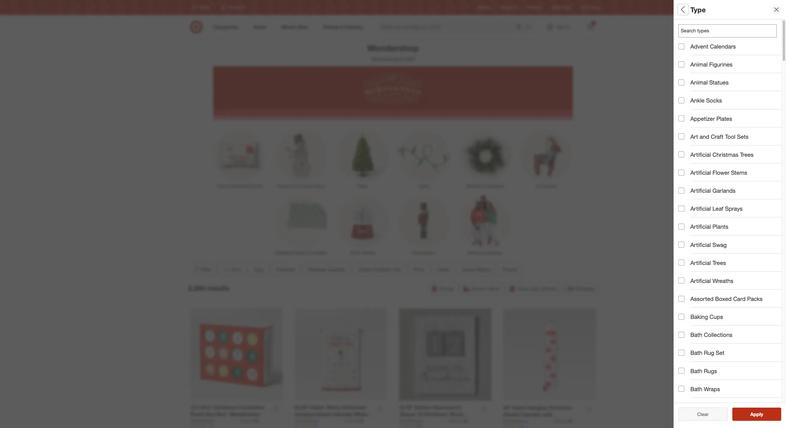 Task type: describe. For each thing, give the bounding box(es) containing it.
assorted
[[691, 295, 714, 302]]

ankle socks
[[691, 97, 722, 104]]

price button inside all filters dialog
[[679, 103, 786, 124]]

Artificial Flower Stems checkbox
[[679, 170, 685, 176]]

see results
[[744, 411, 770, 417]]

1 vertical spatial indoor outdoor use button
[[353, 263, 406, 276]]

wondershop link for red
[[190, 418, 239, 424]]

matching pajamas
[[468, 250, 502, 255]]

0 horizontal spatial outdoor
[[277, 184, 293, 189]]

results for see results
[[754, 411, 770, 417]]

18.78" battery operated lit 'sleeps 'til christmas' wood countdown sign cream - wondershop™ link
[[399, 404, 477, 428]]

christmas for artificial
[[713, 151, 739, 158]]

2 vertical spatial type
[[254, 267, 264, 273]]

collections
[[704, 331, 733, 338]]

indoor christmas decor link
[[209, 128, 271, 189]]

all
[[679, 5, 687, 14]]

bath wraps
[[691, 386, 720, 392]]

0 horizontal spatial garlands
[[487, 184, 504, 189]]

pickup
[[439, 286, 454, 292]]

wondershop at target image
[[213, 66, 573, 120]]

bath for bath rugs
[[691, 368, 703, 374]]

christmas inside 48" fabric hanging christmas advent calendar with gingerbread man counter white - wondershop™
[[548, 405, 572, 411]]

Art and Craft Tool Sets checkbox
[[679, 134, 685, 140]]

day
[[531, 286, 539, 292]]

matching pajamas link
[[454, 195, 516, 256]]

Animal Statues checkbox
[[679, 79, 685, 85]]

0 horizontal spatial package quantity
[[308, 267, 346, 273]]

wondershop up (2,394)
[[367, 43, 419, 53]]

christmas for 13"x16.5"
[[213, 405, 237, 411]]

only for -
[[241, 418, 249, 423]]

wondershop™ inside 23.25" fabric 'merry christmas' hanging advent calendar white - wondershop™
[[295, 418, 326, 424]]

red
[[216, 411, 225, 417]]

Appetizer Plates checkbox
[[679, 115, 685, 121]]

only at ¬ for with
[[554, 418, 572, 424]]

only at ¬ for -
[[241, 418, 259, 424]]

animal for animal statues
[[691, 79, 708, 86]]

fabric for calendar
[[512, 405, 526, 411]]

craft
[[711, 133, 724, 140]]

tool
[[725, 133, 736, 140]]

wondershop™ inside 13"x16.5" christmas countdown punch box red - wondershop™
[[230, 411, 261, 417]]

Bath Rugs checkbox
[[679, 368, 685, 374]]

none text field inside type dialog
[[679, 24, 777, 37]]

¬ for 23.25" fabric 'merry christmas' hanging advent calendar white - wondershop™
[[359, 418, 363, 424]]

ankle
[[691, 97, 705, 104]]

animal for animal figurines
[[691, 61, 708, 68]]

2
[[593, 21, 595, 25]]

Bath Wraps checkbox
[[679, 386, 685, 392]]

find stores
[[581, 5, 599, 10]]

theme button inside all filters dialog
[[679, 166, 786, 187]]

wood
[[450, 411, 463, 417]]

target
[[551, 5, 561, 10]]

Animal Figurines checkbox
[[679, 61, 685, 67]]

1 vertical spatial type button
[[249, 263, 269, 276]]

leaf
[[713, 205, 724, 212]]

supplies
[[311, 250, 327, 255]]

plates
[[717, 115, 732, 122]]

animal statues
[[691, 79, 729, 86]]

statues
[[710, 79, 729, 86]]

baking cups
[[691, 313, 723, 320]]

wondershop for 23.25" fabric 'merry christmas' hanging advent calendar white - wondershop™
[[295, 418, 319, 423]]

at for 13"x16.5" christmas countdown punch box red - wondershop™
[[250, 418, 254, 423]]

wreaths inside type dialog
[[713, 277, 734, 284]]

shop in store button
[[460, 282, 504, 295]]

redcard link
[[528, 5, 542, 10]]

punch
[[190, 411, 205, 417]]

christmas' inside 23.25" fabric 'merry christmas' hanging advent calendar white - wondershop™
[[342, 405, 367, 411]]

1 vertical spatial deals
[[437, 267, 449, 273]]

operated
[[433, 405, 454, 411]]

sets
[[737, 133, 749, 140]]

results for 2,394 results
[[207, 284, 229, 292]]

1 horizontal spatial indoor
[[358, 267, 372, 273]]

calendar inside 48" fabric hanging christmas advent calendar with gingerbread man counter white - wondershop™
[[521, 412, 541, 418]]

0 horizontal spatial guest rating button
[[457, 263, 495, 276]]

use inside all filters dialog
[[722, 89, 732, 96]]

1 horizontal spatial type button
[[679, 19, 786, 40]]

man
[[533, 419, 543, 425]]

filter button
[[188, 263, 216, 276]]

Artificial Christmas Trees checkbox
[[679, 152, 685, 158]]

artificial flower stems
[[691, 169, 747, 176]]

guest rating button inside all filters dialog
[[679, 145, 786, 166]]

ad
[[513, 5, 518, 10]]

pickup button
[[428, 282, 458, 295]]

1 vertical spatial indoor
[[217, 184, 230, 189]]

1 vertical spatial features
[[276, 267, 295, 273]]

13"x16.5"
[[190, 405, 212, 411]]

artificial for artificial christmas trees
[[691, 151, 711, 158]]

advent inside 23.25" fabric 'merry christmas' hanging advent calendar white - wondershop™
[[315, 411, 331, 417]]

Assorted Boxed Card Packs checkbox
[[679, 296, 685, 302]]

artificial trees
[[691, 259, 726, 266]]

artificial christmas trees
[[691, 151, 754, 158]]

wondershop™ inside 18.78" battery operated lit 'sleeps 'til christmas' wood countdown sign cream - wondershop™
[[399, 425, 430, 428]]

wrapping paper & supplies link
[[271, 195, 332, 256]]

artificial for artificial plants
[[691, 223, 711, 230]]

Bath Collections checkbox
[[679, 332, 685, 338]]

18.78" battery operated lit 'sleeps 'til christmas' wood countdown sign cream - wondershop™
[[399, 405, 463, 428]]

target circle
[[551, 5, 572, 10]]

outdoor christmas decor
[[277, 184, 325, 189]]

rug
[[704, 349, 714, 356]]

deals inside all filters dialog
[[679, 131, 694, 138]]

theme inside all filters dialog
[[679, 173, 697, 180]]

shop in store
[[471, 286, 500, 292]]

weekly
[[501, 5, 512, 10]]

0 horizontal spatial price button
[[409, 263, 430, 276]]

flower
[[713, 169, 730, 176]]

lit
[[456, 405, 461, 411]]

shipping button
[[564, 282, 598, 295]]

card
[[733, 295, 746, 302]]

of
[[721, 235, 726, 242]]

advent inside 48" fabric hanging christmas advent calendar with gingerbread man counter white - wondershop™
[[503, 412, 519, 418]]

same day delivery button
[[506, 282, 562, 295]]

set
[[716, 349, 725, 356]]

snow globes link
[[332, 195, 393, 256]]

bath collections
[[691, 331, 733, 338]]

at for 48" fabric hanging christmas advent calendar with gingerbread man counter white - wondershop™
[[564, 419, 567, 424]]

48" fabric hanging christmas advent calendar with gingerbread man counter white - wondershop™
[[503, 405, 581, 428]]

same day delivery
[[517, 286, 558, 292]]

artificial for artificial leaf sprays
[[691, 205, 711, 212]]

sprays
[[725, 205, 743, 212]]

1 vertical spatial package quantity button
[[302, 263, 351, 276]]

1 vertical spatial trees
[[358, 184, 367, 189]]

nutcrackers link
[[393, 195, 454, 256]]

with
[[543, 412, 552, 418]]

Artificial Leaf Sprays checkbox
[[679, 206, 685, 212]]

23.25"
[[295, 405, 309, 411]]

package quantity inside all filters dialog
[[679, 68, 727, 75]]

registry link
[[478, 5, 491, 10]]

- inside 48" fabric hanging christmas advent calendar with gingerbread man counter white - wondershop™
[[579, 419, 581, 425]]

0 horizontal spatial features button
[[271, 263, 300, 276]]

clear for clear
[[697, 411, 709, 417]]

wondershop link for calendar
[[503, 418, 553, 424]]

search button
[[523, 20, 537, 35]]

shipping
[[575, 286, 594, 292]]

fpo/apo
[[679, 215, 704, 221]]

artificial for artificial flower stems
[[691, 169, 711, 176]]

hanging inside 23.25" fabric 'merry christmas' hanging advent calendar white - wondershop™
[[295, 411, 314, 417]]

wrapping
[[275, 250, 293, 255]]

artificial for artificial trees
[[691, 259, 711, 266]]

Artificial Wreaths checkbox
[[679, 278, 685, 284]]

only for christmas'
[[449, 418, 458, 423]]

lights link
[[393, 128, 454, 189]]

trees link
[[332, 128, 393, 189]]

0 vertical spatial package quantity button
[[679, 61, 786, 82]]

bath rugs
[[691, 368, 717, 374]]

0 horizontal spatial rating
[[476, 267, 490, 273]]

wondershop for 13"x16.5" christmas countdown punch box red - wondershop™
[[190, 418, 214, 423]]

decor for indoor christmas decor
[[251, 184, 262, 189]]

guest inside all filters dialog
[[679, 152, 695, 159]]

1 vertical spatial deals button
[[432, 263, 454, 276]]

figurines
[[710, 61, 733, 68]]

outdoor inside all filters dialog
[[698, 89, 720, 96]]

2 horizontal spatial trees
[[740, 151, 754, 158]]

sort
[[232, 267, 241, 273]]

advent calendars
[[691, 43, 736, 50]]

shop
[[471, 286, 483, 292]]

artificial for artificial garlands
[[691, 187, 711, 194]]

find
[[581, 5, 588, 10]]

indoor outdoor use inside all filters dialog
[[679, 89, 732, 96]]



Task type: vqa. For each thing, say whether or not it's contained in the screenshot.
'Quantity' to the left
yes



Task type: locate. For each thing, give the bounding box(es) containing it.
wreaths & garlands link
[[454, 128, 516, 189]]

rating
[[696, 152, 714, 159], [476, 267, 490, 273]]

0 horizontal spatial results
[[207, 284, 229, 292]]

bath right bath collections checkbox
[[691, 331, 703, 338]]

0 horizontal spatial guest
[[462, 267, 475, 273]]

christmas for outdoor
[[294, 184, 313, 189]]

package inside all filters dialog
[[679, 68, 702, 75]]

baking
[[691, 313, 708, 320]]

1 decor from the left
[[251, 184, 262, 189]]

garlands
[[487, 184, 504, 189], [713, 187, 736, 194]]

¬ for 48" fabric hanging christmas advent calendar with gingerbread man counter white - wondershop™
[[568, 418, 572, 424]]

counter
[[544, 419, 563, 425]]

type
[[691, 5, 706, 14], [679, 26, 691, 33], [254, 267, 264, 273]]

artificial right artificial flower stems option
[[691, 169, 711, 176]]

0 horizontal spatial &
[[307, 250, 310, 255]]

None text field
[[679, 24, 777, 37]]

1 vertical spatial price button
[[409, 263, 430, 276]]

christmas'
[[342, 405, 367, 411], [424, 411, 448, 417]]

calendars
[[710, 43, 736, 50]]

wondershop down punch
[[190, 418, 214, 423]]

1 horizontal spatial features button
[[679, 40, 786, 61]]

¬ for 18.78" battery operated lit 'sleeps 'til christmas' wood countdown sign cream - wondershop™
[[464, 418, 468, 424]]

artificial garlands
[[691, 187, 736, 194]]

- inside 18.78" battery operated lit 'sleeps 'til christmas' wood countdown sign cream - wondershop™
[[455, 418, 457, 424]]

0 horizontal spatial wreaths
[[466, 184, 482, 189]]

1 vertical spatial use
[[393, 267, 401, 273]]

artificial plants
[[691, 223, 729, 230]]

include
[[691, 235, 709, 242]]

1 vertical spatial theme button
[[497, 263, 522, 276]]

0 vertical spatial package
[[679, 68, 702, 75]]

deals down appetizer plates checkbox
[[679, 131, 694, 138]]

Baking Cups checkbox
[[679, 314, 685, 320]]

animal right the animal figurines option
[[691, 61, 708, 68]]

0 vertical spatial christmas'
[[342, 405, 367, 411]]

christmas' inside 18.78" battery operated lit 'sleeps 'til christmas' wood countdown sign cream - wondershop™
[[424, 411, 448, 417]]

christmas inside type dialog
[[713, 151, 739, 158]]

artificial right artificial trees checkbox
[[691, 259, 711, 266]]

Artificial Trees checkbox
[[679, 260, 685, 266]]

only at ¬ for christmas'
[[449, 418, 468, 424]]

1 vertical spatial package
[[308, 267, 326, 273]]

hanging inside 48" fabric hanging christmas advent calendar with gingerbread man counter white - wondershop™
[[528, 405, 547, 411]]

artificial right the artificial garlands option
[[691, 187, 711, 194]]

(2,394)
[[400, 56, 415, 62]]

0 vertical spatial rating
[[696, 152, 714, 159]]

3 artificial from the top
[[691, 187, 711, 194]]

countdown inside 18.78" battery operated lit 'sleeps 'til christmas' wood countdown sign cream - wondershop™
[[399, 418, 425, 424]]

matching
[[468, 250, 485, 255]]

only
[[241, 418, 249, 423], [345, 418, 353, 423], [449, 418, 458, 423], [554, 419, 562, 424]]

guest rating down "art"
[[679, 152, 714, 159]]

advent
[[691, 43, 709, 50], [315, 411, 331, 417], [503, 412, 519, 418]]

2 decor from the left
[[314, 184, 325, 189]]

13"x16.5" christmas countdown punch box red - wondershop™ image
[[190, 308, 283, 401], [190, 308, 283, 401]]

package quantity
[[679, 68, 727, 75], [308, 267, 346, 273]]

type button right the sort
[[249, 263, 269, 276]]

6 artificial from the top
[[691, 241, 711, 248]]

lights
[[418, 184, 429, 189]]

0 horizontal spatial deals
[[437, 267, 449, 273]]

0 vertical spatial deals button
[[679, 124, 786, 145]]

wondershop link down box
[[190, 418, 239, 424]]

48"
[[503, 405, 511, 411]]

1 horizontal spatial calendar
[[521, 412, 541, 418]]

1 vertical spatial guest
[[462, 267, 475, 273]]

wondershop™ right red
[[230, 411, 261, 417]]

What can we help you find? suggestions appear below search field
[[378, 20, 527, 34]]

1 horizontal spatial theme
[[679, 173, 697, 180]]

christmas for indoor
[[231, 184, 250, 189]]

wondershop
[[367, 43, 419, 53], [372, 56, 399, 62], [190, 418, 214, 423], [295, 418, 319, 423], [399, 418, 423, 423], [503, 419, 527, 424]]

1 horizontal spatial advent
[[503, 412, 519, 418]]

0 horizontal spatial features
[[276, 267, 295, 273]]

0 vertical spatial guest
[[679, 152, 695, 159]]

Bath Rug Set checkbox
[[679, 350, 685, 356]]

wondershop link down "'merry" at the bottom of the page
[[295, 418, 344, 424]]

- inside 13"x16.5" christmas countdown punch box red - wondershop™
[[227, 411, 229, 417]]

guest rating button up stems
[[679, 145, 786, 166]]

fpo/apo button
[[679, 208, 786, 229]]

wondershop down 48"
[[503, 419, 527, 424]]

price down the ankle socks checkbox at the top of the page
[[679, 110, 693, 117]]

13"x16.5" christmas countdown punch box red - wondershop™ link
[[190, 404, 269, 418]]

artificial up fpo/apo
[[691, 205, 711, 212]]

indoor inside all filters dialog
[[679, 89, 696, 96]]

price down nutcrackers
[[414, 267, 425, 273]]

clear all
[[694, 411, 712, 417]]

wondershop down 23.25"
[[295, 418, 319, 423]]

23.25" fabric 'merry christmas' hanging advent calendar white - wondershop™ image
[[295, 308, 387, 401], [295, 308, 387, 401]]

circle
[[562, 5, 572, 10]]

2 horizontal spatial outdoor
[[698, 89, 720, 96]]

2 bath from the top
[[691, 349, 703, 356]]

0 horizontal spatial price
[[414, 267, 425, 273]]

0 vertical spatial indoor outdoor use button
[[679, 82, 786, 103]]

deals
[[679, 131, 694, 138], [437, 267, 449, 273]]

'til
[[417, 411, 422, 417]]

2 artificial from the top
[[691, 169, 711, 176]]

1 horizontal spatial features
[[679, 47, 702, 54]]

use
[[722, 89, 732, 96], [393, 267, 401, 273]]

1 horizontal spatial package quantity button
[[679, 61, 786, 82]]

advent inside type dialog
[[691, 43, 709, 50]]

advent down 48"
[[503, 412, 519, 418]]

wondershop™ down "gingerbread"
[[503, 425, 535, 428]]

clear all button
[[679, 408, 728, 421]]

christmas inside 13"x16.5" christmas countdown punch box red - wondershop™
[[213, 405, 237, 411]]

guest rating button down matching
[[457, 263, 495, 276]]

animal
[[691, 61, 708, 68], [691, 79, 708, 86]]

1 vertical spatial wreaths
[[713, 277, 734, 284]]

fabric right 23.25"
[[310, 405, 324, 411]]

¬ for 13"x16.5" christmas countdown punch box red - wondershop™
[[255, 418, 259, 424]]

wondershop inside wondershop wondershop (2,394)
[[372, 56, 399, 62]]

sign
[[427, 418, 437, 424]]

bath right bath wraps "option"
[[691, 386, 703, 392]]

rating inside all filters dialog
[[696, 152, 714, 159]]

0 horizontal spatial indoor outdoor use
[[358, 267, 401, 273]]

bath for bath collections
[[691, 331, 703, 338]]

wondershop down 'sleeps
[[399, 418, 423, 423]]

0 vertical spatial theme button
[[679, 166, 786, 187]]

rating down "matching pajamas"
[[476, 267, 490, 273]]

stock
[[727, 235, 741, 242]]

animal figurines
[[691, 61, 733, 68]]

only for with
[[554, 419, 562, 424]]

1 vertical spatial white
[[564, 419, 577, 425]]

0 vertical spatial wreaths
[[466, 184, 482, 189]]

guest up artificial flower stems option
[[679, 152, 695, 159]]

48" fabric hanging christmas advent calendar with gingerbread man counter white - wondershop™ image
[[503, 308, 596, 401], [503, 308, 596, 401]]

countdown inside 13"x16.5" christmas countdown punch box red - wondershop™
[[238, 405, 264, 411]]

2 vertical spatial trees
[[713, 259, 726, 266]]

advent right the advent calendars option
[[691, 43, 709, 50]]

guest down matching
[[462, 267, 475, 273]]

1 horizontal spatial &
[[483, 184, 486, 189]]

0 vertical spatial deals
[[679, 131, 694, 138]]

1 horizontal spatial countdown
[[399, 418, 425, 424]]

theme button
[[679, 166, 786, 187], [497, 263, 522, 276]]

stores
[[589, 5, 599, 10]]

socks
[[706, 97, 722, 104]]

¬
[[255, 418, 259, 424], [359, 418, 363, 424], [464, 418, 468, 424], [568, 418, 572, 424]]

indoor outdoor use button down globes
[[353, 263, 406, 276]]

Artificial Plants checkbox
[[679, 224, 685, 230]]

13"x16.5" christmas countdown punch box red - wondershop™
[[190, 405, 264, 417]]

theme
[[679, 173, 697, 180], [502, 267, 517, 273]]

2 vertical spatial indoor
[[358, 267, 372, 273]]

0 horizontal spatial theme
[[502, 267, 517, 273]]

cream
[[438, 418, 453, 424]]

white inside 48" fabric hanging christmas advent calendar with gingerbread man counter white - wondershop™
[[564, 419, 577, 425]]

weekly ad
[[501, 5, 518, 10]]

wondershop link for advent
[[295, 418, 344, 424]]

23.25" fabric 'merry christmas' hanging advent calendar white - wondershop™
[[295, 405, 371, 424]]

features down wrapping
[[276, 267, 295, 273]]

0 horizontal spatial deals button
[[432, 263, 454, 276]]

1 vertical spatial outdoor
[[277, 184, 293, 189]]

wreaths
[[466, 184, 482, 189], [713, 277, 734, 284]]

results inside button
[[754, 411, 770, 417]]

clear down bath wraps
[[697, 411, 709, 417]]

type up the advent calendars option
[[679, 26, 691, 33]]

package down supplies
[[308, 267, 326, 273]]

1 horizontal spatial package
[[679, 68, 702, 75]]

1 vertical spatial theme
[[502, 267, 517, 273]]

1 horizontal spatial indoor outdoor use
[[679, 89, 732, 96]]

package quantity up animal statues
[[679, 68, 727, 75]]

0 horizontal spatial calendar
[[332, 411, 353, 417]]

0 horizontal spatial type button
[[249, 263, 269, 276]]

1 horizontal spatial price button
[[679, 103, 786, 124]]

1 horizontal spatial price
[[679, 110, 693, 117]]

price button up tool
[[679, 103, 786, 124]]

features
[[679, 47, 702, 54], [276, 267, 295, 273]]

- inside 23.25" fabric 'merry christmas' hanging advent calendar white - wondershop™
[[369, 411, 371, 417]]

1 vertical spatial results
[[754, 411, 770, 417]]

0 vertical spatial outdoor
[[698, 89, 720, 96]]

type inside all filters dialog
[[679, 26, 691, 33]]

48" fabric hanging christmas advent calendar with gingerbread man counter white - wondershop™ link
[[503, 405, 582, 428]]

package quantity button down calendars
[[679, 61, 786, 82]]

fabric right 48"
[[512, 405, 526, 411]]

garlands inside type dialog
[[713, 187, 736, 194]]

1 artificial from the top
[[691, 151, 711, 158]]

0 horizontal spatial indoor outdoor use button
[[353, 263, 406, 276]]

features up the animal figurines option
[[679, 47, 702, 54]]

Artificial Garlands checkbox
[[679, 188, 685, 194]]

color button
[[679, 187, 786, 208]]

0 horizontal spatial christmas'
[[342, 405, 367, 411]]

gingerbread
[[503, 419, 532, 425]]

results right 2,394
[[207, 284, 229, 292]]

0 vertical spatial results
[[207, 284, 229, 292]]

0 horizontal spatial fabric
[[310, 405, 324, 411]]

4 bath from the top
[[691, 386, 703, 392]]

1 horizontal spatial package quantity
[[679, 68, 727, 75]]

0 horizontal spatial trees
[[358, 184, 367, 189]]

deals button down plates
[[679, 124, 786, 145]]

indoor outdoor use button up plates
[[679, 82, 786, 103]]

4 artificial from the top
[[691, 205, 711, 212]]

type button up calendars
[[679, 19, 786, 40]]

3 bath from the top
[[691, 368, 703, 374]]

0 horizontal spatial advent
[[315, 411, 331, 417]]

bath left rugs at bottom
[[691, 368, 703, 374]]

'sleeps
[[399, 411, 416, 417]]

0 vertical spatial guest rating
[[679, 152, 714, 159]]

1 horizontal spatial trees
[[713, 259, 726, 266]]

1 horizontal spatial outdoor
[[373, 267, 391, 273]]

0 horizontal spatial package
[[308, 267, 326, 273]]

white inside 23.25" fabric 'merry christmas' hanging advent calendar white - wondershop™
[[354, 411, 367, 417]]

1 clear from the left
[[694, 411, 706, 417]]

artificial down and on the right of page
[[691, 151, 711, 158]]

type right the sort
[[254, 267, 264, 273]]

package quantity down supplies
[[308, 267, 346, 273]]

type dialog
[[674, 0, 786, 428]]

1 horizontal spatial christmas'
[[424, 411, 448, 417]]

0 vertical spatial features button
[[679, 40, 786, 61]]

0 vertical spatial countdown
[[238, 405, 264, 411]]

1 vertical spatial &
[[307, 250, 310, 255]]

artificial for artificial wreaths
[[691, 277, 711, 284]]

see
[[744, 411, 753, 417]]

wondershop for 48" fabric hanging christmas advent calendar with gingerbread man counter white - wondershop™
[[503, 419, 527, 424]]

0 vertical spatial indoor outdoor use
[[679, 89, 732, 96]]

1 vertical spatial price
[[414, 267, 425, 273]]

wondershop™ inside 48" fabric hanging christmas advent calendar with gingerbread man counter white - wondershop™
[[503, 425, 535, 428]]

stems
[[731, 169, 747, 176]]

quantity inside all filters dialog
[[704, 68, 727, 75]]

wondershop left (2,394)
[[372, 56, 399, 62]]

2 animal from the top
[[691, 79, 708, 86]]

wondershop link down with
[[503, 418, 553, 424]]

ornaments link
[[516, 128, 577, 189]]

1 horizontal spatial decor
[[314, 184, 325, 189]]

artificial up include
[[691, 223, 711, 230]]

snow
[[350, 250, 360, 255]]

calendar up man
[[521, 412, 541, 418]]

only at ¬ for calendar
[[345, 418, 363, 424]]

christmas' right "'merry" at the bottom of the page
[[342, 405, 367, 411]]

bath for bath rug set
[[691, 349, 703, 356]]

deals up the pickup button
[[437, 267, 449, 273]]

0 vertical spatial quantity
[[704, 68, 727, 75]]

paper
[[295, 250, 306, 255]]

1 horizontal spatial results
[[754, 411, 770, 417]]

fabric inside 23.25" fabric 'merry christmas' hanging advent calendar white - wondershop™
[[310, 405, 324, 411]]

0 vertical spatial price
[[679, 110, 693, 117]]

hanging up with
[[528, 405, 547, 411]]

wondershop link for 'til
[[399, 418, 448, 424]]

Artificial Swag checkbox
[[679, 242, 685, 248]]

artificial left swag
[[691, 241, 711, 248]]

Include out of stock checkbox
[[679, 235, 685, 241]]

artificial for artificial swag
[[691, 241, 711, 248]]

type inside dialog
[[691, 5, 706, 14]]

all filters dialog
[[674, 0, 786, 428]]

1 vertical spatial package quantity
[[308, 267, 346, 273]]

indoor christmas decor
[[217, 184, 262, 189]]

features button inside all filters dialog
[[679, 40, 786, 61]]

7 artificial from the top
[[691, 259, 711, 266]]

Ankle Socks checkbox
[[679, 97, 685, 103]]

1 vertical spatial guest rating
[[462, 267, 490, 273]]

packs
[[747, 295, 763, 302]]

price
[[679, 110, 693, 117], [414, 267, 425, 273]]

rugs
[[704, 368, 717, 374]]

bath left "rug"
[[691, 349, 703, 356]]

wondershop™ down 'til
[[399, 425, 430, 428]]

hanging down 23.25"
[[295, 411, 314, 417]]

sort button
[[218, 263, 246, 276]]

1 horizontal spatial use
[[722, 89, 732, 96]]

indoor outdoor use up ankle socks
[[679, 89, 732, 96]]

23.25" fabric 'merry christmas' hanging advent calendar white - wondershop™ link
[[295, 404, 373, 424]]

price inside all filters dialog
[[679, 110, 693, 117]]

artificial swag
[[691, 241, 727, 248]]

in
[[484, 286, 488, 292]]

at for 18.78" battery operated lit 'sleeps 'til christmas' wood countdown sign cream - wondershop™
[[459, 418, 463, 423]]

bath for bath wraps
[[691, 386, 703, 392]]

rating down and on the right of page
[[696, 152, 714, 159]]

1 vertical spatial rating
[[476, 267, 490, 273]]

1 horizontal spatial deals button
[[679, 124, 786, 145]]

1 bath from the top
[[691, 331, 703, 338]]

wondershop for 18.78" battery operated lit 'sleeps 'til christmas' wood countdown sign cream - wondershop™
[[399, 418, 423, 423]]

redcard
[[528, 5, 542, 10]]

clear button
[[679, 408, 728, 421]]

1 horizontal spatial white
[[564, 419, 577, 425]]

same
[[517, 286, 530, 292]]

0 vertical spatial use
[[722, 89, 732, 96]]

type button
[[679, 19, 786, 40], [249, 263, 269, 276]]

ornaments
[[536, 184, 557, 189]]

color
[[679, 194, 693, 201]]

18.78" battery operated lit 'sleeps 'til christmas' wood countdown sign cream - wondershop™ image
[[399, 308, 491, 401], [399, 308, 491, 401]]

8 artificial from the top
[[691, 277, 711, 284]]

outdoor christmas decor link
[[271, 128, 332, 189]]

1 vertical spatial type
[[679, 26, 691, 33]]

animal right animal statues checkbox
[[691, 79, 708, 86]]

1 vertical spatial indoor outdoor use
[[358, 267, 401, 273]]

type right all
[[691, 5, 706, 14]]

at for 23.25" fabric 'merry christmas' hanging advent calendar white - wondershop™
[[355, 418, 358, 423]]

1 animal from the top
[[691, 61, 708, 68]]

clear inside type dialog
[[697, 411, 709, 417]]

1 horizontal spatial indoor outdoor use button
[[679, 82, 786, 103]]

package quantity button down supplies
[[302, 263, 351, 276]]

calendar
[[332, 411, 353, 417], [521, 412, 541, 418]]

results right see
[[754, 411, 770, 417]]

decor for outdoor christmas decor
[[314, 184, 325, 189]]

out
[[711, 235, 719, 242]]

Advent Calendars checkbox
[[679, 43, 685, 49]]

0 vertical spatial price button
[[679, 103, 786, 124]]

1 horizontal spatial rating
[[696, 152, 714, 159]]

clear for clear all
[[694, 411, 706, 417]]

fabric for advent
[[310, 405, 324, 411]]

price button down nutcrackers
[[409, 263, 430, 276]]

& inside "link"
[[307, 250, 310, 255]]

features inside all filters dialog
[[679, 47, 702, 54]]

guest rating down matching
[[462, 267, 490, 273]]

indoor outdoor use down globes
[[358, 267, 401, 273]]

-
[[227, 411, 229, 417], [369, 411, 371, 417], [455, 418, 457, 424], [579, 419, 581, 425]]

0 horizontal spatial quantity
[[327, 267, 346, 273]]

1 horizontal spatial guest rating button
[[679, 145, 786, 166]]

filters
[[689, 5, 707, 14]]

1 horizontal spatial garlands
[[713, 187, 736, 194]]

calendar down "'merry" at the bottom of the page
[[332, 411, 353, 417]]

calendar inside 23.25" fabric 'merry christmas' hanging advent calendar white - wondershop™
[[332, 411, 353, 417]]

0 vertical spatial white
[[354, 411, 367, 417]]

1 vertical spatial countdown
[[399, 418, 425, 424]]

bath
[[691, 331, 703, 338], [691, 349, 703, 356], [691, 368, 703, 374], [691, 386, 703, 392]]

5 artificial from the top
[[691, 223, 711, 230]]

artificial up assorted
[[691, 277, 711, 284]]

guest rating inside all filters dialog
[[679, 152, 714, 159]]

0 horizontal spatial decor
[[251, 184, 262, 189]]

wondershop link down 'til
[[399, 418, 448, 424]]

results
[[207, 284, 229, 292], [754, 411, 770, 417]]

2 clear from the left
[[697, 411, 709, 417]]

package down the animal figurines option
[[679, 68, 702, 75]]

find stores link
[[581, 5, 599, 10]]

christmas' up sign
[[424, 411, 448, 417]]

fabric inside 48" fabric hanging christmas advent calendar with gingerbread man counter white - wondershop™
[[512, 405, 526, 411]]

0 vertical spatial trees
[[740, 151, 754, 158]]

clear inside all filters dialog
[[694, 411, 706, 417]]

wondershop™ down 23.25"
[[295, 418, 326, 424]]

pajamas
[[486, 250, 502, 255]]

0 vertical spatial package quantity
[[679, 68, 727, 75]]

clear left all
[[694, 411, 706, 417]]

advent down "'merry" at the bottom of the page
[[315, 411, 331, 417]]

appetizer plates
[[691, 115, 732, 122]]

apply button
[[732, 408, 781, 421]]

deals button up the pickup button
[[432, 263, 454, 276]]

delivery
[[541, 286, 558, 292]]

1 horizontal spatial wreaths
[[713, 277, 734, 284]]

only for calendar
[[345, 418, 353, 423]]



